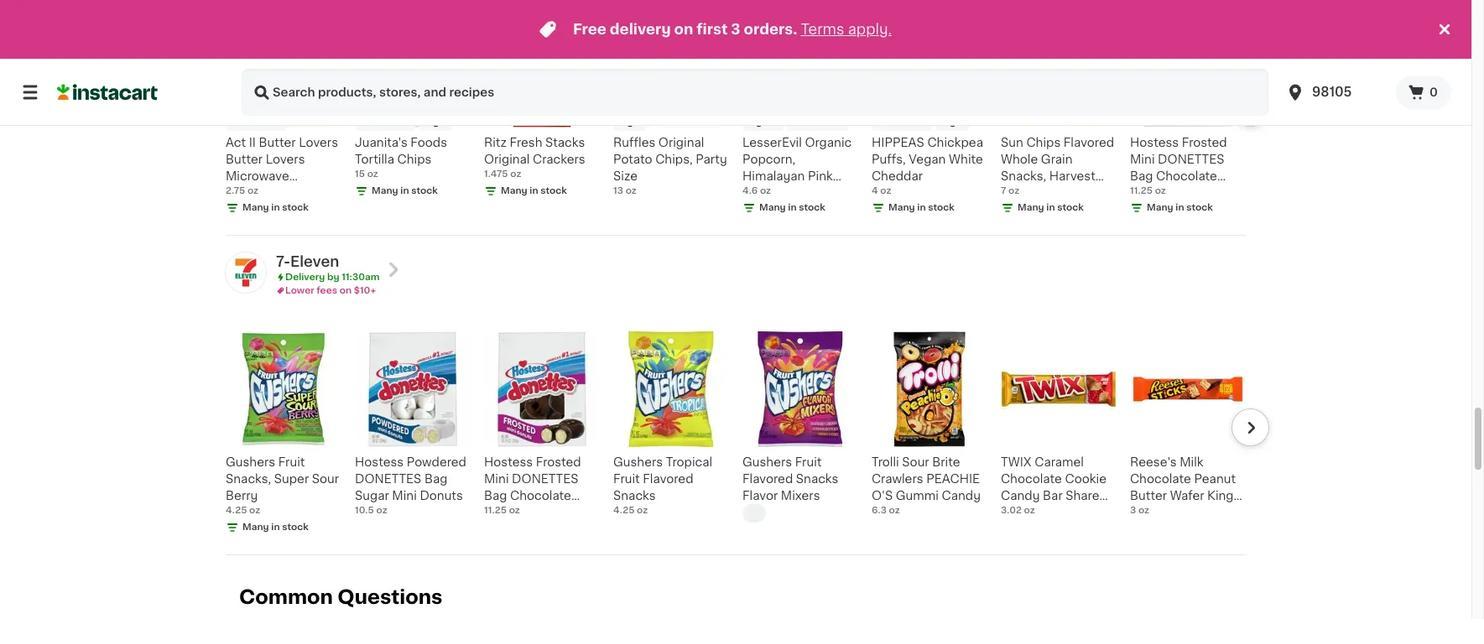 Task type: locate. For each thing, give the bounding box(es) containing it.
fruit inside 'gushers fruit flavored snacks flavor mixers'
[[795, 456, 822, 468]]

stock for juanita's foods tortilla chips
[[411, 186, 438, 195]]

1 horizontal spatial flavored
[[743, 473, 793, 485]]

item carousel region containing gushers fruit snacks, super sour berry
[[202, 324, 1270, 548]]

gluten- up juanita's
[[357, 117, 393, 126]]

1 vertical spatial breakfast
[[484, 507, 541, 518]]

mini
[[1131, 153, 1155, 165], [484, 473, 509, 485], [392, 490, 417, 502]]

bag right harvest
[[1131, 170, 1154, 182]]

fresh
[[510, 136, 543, 148]]

common questions
[[239, 588, 443, 607]]

breakfast
[[1131, 187, 1187, 199], [484, 507, 541, 518]]

4 gluten- from the left
[[874, 117, 910, 126]]

1 horizontal spatial sour
[[902, 456, 930, 468]]

1 vertical spatial snacks,
[[226, 473, 271, 485]]

1 horizontal spatial bag
[[484, 490, 507, 502]]

0 horizontal spatial size
[[614, 170, 638, 182]]

0 vertical spatial sour
[[902, 456, 930, 468]]

1 horizontal spatial cheddar
[[1001, 187, 1052, 199]]

organic up lesserevil
[[744, 117, 783, 126]]

0 vertical spatial chips
[[1027, 136, 1061, 148]]

in for hostess frosted mini donettes bag chocolate breakfast treats
[[1176, 203, 1185, 212]]

oz inside ritz fresh stacks original crackers 1.475 oz
[[511, 169, 522, 178]]

chips inside juanita's foods tortilla chips 15 oz
[[397, 153, 432, 165]]

terms apply. link
[[801, 23, 892, 36]]

cheddar down puffs, on the top right
[[872, 170, 923, 182]]

0 horizontal spatial gushers
[[226, 456, 275, 468]]

1 horizontal spatial gluten-free vegan
[[874, 117, 968, 126]]

chips
[[1027, 136, 1061, 148], [397, 153, 432, 165]]

size inside reese's milk chocolate peanut butter wafer king size christmas candy
[[1131, 507, 1155, 518]]

0 vertical spatial snacks
[[796, 473, 839, 485]]

0 horizontal spatial 4.25
[[226, 506, 247, 515]]

size for twix caramel chocolate cookie candy bar share size
[[1001, 507, 1026, 518]]

3 gushers from the left
[[743, 456, 792, 468]]

size left christmas
[[1131, 507, 1155, 518]]

in for hippeas chickpea puffs, vegan white cheddar
[[918, 203, 926, 212]]

1 horizontal spatial organic
[[805, 136, 852, 148]]

in for ritz fresh stacks original crackers
[[530, 186, 538, 195]]

free up hippeas
[[910, 117, 931, 126]]

many in stock for juanita's foods tortilla chips
[[372, 186, 438, 195]]

eleven
[[290, 255, 339, 268]]

0 horizontal spatial 11.25 oz
[[484, 506, 520, 515]]

lovers up microwave at the top of page
[[266, 153, 305, 165]]

0 vertical spatial breakfast
[[1131, 187, 1187, 199]]

$10+
[[354, 286, 376, 295]]

stock for sun chips flavored whole grain snacks, harvest cheddar
[[1058, 203, 1084, 212]]

on right fees
[[340, 286, 352, 295]]

size up 13
[[614, 170, 638, 182]]

gushers up berry
[[226, 456, 275, 468]]

0 horizontal spatial mini
[[392, 490, 417, 502]]

gluten-
[[227, 117, 264, 126], [357, 117, 393, 126], [789, 117, 826, 126], [874, 117, 910, 126]]

3 inside limited time offer region
[[731, 23, 741, 36]]

gushers inside gushers tropical fruit flavored snacks 4.25 oz
[[614, 456, 663, 468]]

7
[[1001, 186, 1007, 195]]

2 horizontal spatial fruit
[[795, 456, 822, 468]]

original inside ruffles original potato chips, party size 13 oz
[[659, 136, 704, 148]]

0 horizontal spatial chips
[[397, 153, 432, 165]]

party
[[696, 153, 727, 165]]

twix
[[1001, 456, 1032, 468]]

1 vertical spatial mini
[[484, 473, 509, 485]]

size inside twix caramel chocolate cookie candy bar share size
[[1001, 507, 1026, 518]]

original up chips,
[[659, 136, 704, 148]]

gluten-free vegan for hippeas
[[874, 117, 968, 126]]

cheddar inside the sun chips flavored whole grain snacks, harvest cheddar
[[1001, 187, 1052, 199]]

free
[[573, 23, 607, 36], [264, 117, 285, 126], [393, 117, 414, 126], [826, 117, 847, 126], [910, 117, 931, 126]]

3 gluten- from the left
[[789, 117, 826, 126]]

1 vertical spatial 11.25 oz
[[484, 506, 520, 515]]

0 horizontal spatial 11.25
[[484, 506, 507, 515]]

1 horizontal spatial snacks,
[[1001, 170, 1047, 182]]

many for hippeas chickpea puffs, vegan white cheddar
[[889, 203, 915, 212]]

organic up pink
[[805, 136, 852, 148]]

butter for act
[[226, 153, 263, 165]]

gluten-free
[[227, 117, 285, 126]]

2 vertical spatial butter
[[1131, 490, 1168, 502]]

4.25
[[226, 506, 247, 515], [614, 506, 635, 515]]

gushers fruit flavored snacks flavor mixers link
[[738, 331, 859, 523]]

1 item carousel region from the top
[[202, 5, 1270, 228]]

questions
[[338, 588, 443, 607]]

cheddar
[[872, 170, 923, 182], [1001, 187, 1052, 199]]

bag down powdered
[[425, 473, 448, 485]]

bag inside hostess powdered donettes bag sugar mini donuts 10.5 oz
[[425, 473, 448, 485]]

in for lesserevil organic popcorn, himalayan pink salt
[[788, 203, 797, 212]]

chips up grain
[[1027, 136, 1061, 148]]

snacks, up berry
[[226, 473, 271, 485]]

11:30am
[[342, 272, 380, 282]]

2 horizontal spatial bag
[[1131, 170, 1154, 182]]

gushers inside 'gushers fruit flavored snacks flavor mixers'
[[743, 456, 792, 468]]

donettes inside hostess powdered donettes bag sugar mini donuts 10.5 oz
[[355, 473, 422, 485]]

share
[[1066, 490, 1100, 502]]

free left delivery
[[573, 23, 607, 36]]

grain
[[1041, 153, 1073, 165]]

gluten-free vegan up juanita's
[[357, 117, 451, 126]]

1 horizontal spatial frosted
[[1182, 136, 1228, 148]]

candy down peachie on the bottom right of the page
[[942, 490, 981, 502]]

0 vertical spatial cheddar
[[872, 170, 923, 182]]

3
[[731, 23, 741, 36], [1131, 506, 1137, 515]]

0 vertical spatial 11.25
[[1131, 186, 1153, 195]]

0 horizontal spatial flavored
[[643, 473, 694, 485]]

0 vertical spatial frosted
[[1182, 136, 1228, 148]]

vegan down chickpea
[[909, 153, 946, 165]]

many for ritz fresh stacks original crackers
[[501, 186, 528, 195]]

1 horizontal spatial hostess frosted mini donettes bag chocolate breakfast treats
[[1131, 136, 1228, 199]]

1 horizontal spatial on
[[674, 23, 694, 36]]

1 vertical spatial item carousel region
[[202, 324, 1270, 548]]

0 horizontal spatial gluten-free vegan
[[357, 117, 451, 126]]

None search field
[[242, 69, 1269, 116]]

1 horizontal spatial snacks
[[796, 473, 839, 485]]

ritz fresh stacks original crackers 1.475 oz
[[484, 136, 586, 178]]

size inside ruffles original potato chips, party size 13 oz
[[614, 170, 638, 182]]

1 gushers from the left
[[226, 456, 275, 468]]

2 horizontal spatial mini
[[1131, 153, 1155, 165]]

item carousel region
[[202, 5, 1270, 228], [202, 324, 1270, 548]]

2 4.25 from the left
[[614, 506, 635, 515]]

fruit
[[278, 456, 305, 468], [795, 456, 822, 468], [614, 473, 640, 485]]

2 gluten-free vegan from the left
[[874, 117, 968, 126]]

1 vertical spatial on
[[340, 286, 352, 295]]

mini inside hostess powdered donettes bag sugar mini donuts 10.5 oz
[[392, 490, 417, 502]]

bar
[[1043, 490, 1063, 502]]

3.02
[[1001, 506, 1022, 515]]

0 vertical spatial on
[[674, 23, 694, 36]]

gluten- up lesserevil
[[789, 117, 826, 126]]

2 vertical spatial mini
[[392, 490, 417, 502]]

gluten-free vegan up hippeas
[[874, 117, 968, 126]]

on left 'first'
[[674, 23, 694, 36]]

0 horizontal spatial donettes
[[355, 473, 422, 485]]

stock for hippeas chickpea puffs, vegan white cheddar
[[928, 203, 955, 212]]

delivery by 11:30am
[[285, 272, 380, 282]]

Search field
[[242, 69, 1269, 116]]

snacks, down whole
[[1001, 170, 1047, 182]]

butter right the ii
[[259, 136, 296, 148]]

butter up 3 oz
[[1131, 490, 1168, 502]]

oz inside 'trolli sour brite crawlers peachie o's gummi candy 6.3 oz'
[[889, 506, 900, 515]]

0 horizontal spatial on
[[340, 286, 352, 295]]

1 horizontal spatial candy
[[1001, 490, 1040, 502]]

candy up 3.02 oz
[[1001, 490, 1040, 502]]

1 vertical spatial cheddar
[[1001, 187, 1052, 199]]

lovers
[[299, 136, 338, 148], [266, 153, 305, 165]]

bag right the donuts
[[484, 490, 507, 502]]

size for reese's milk chocolate peanut butter wafer king size christmas candy
[[1131, 507, 1155, 518]]

chips down foods
[[397, 153, 432, 165]]

flavored inside 'gushers fruit flavored snacks flavor mixers'
[[743, 473, 793, 485]]

gushers for flavored
[[743, 456, 792, 468]]

0 vertical spatial treats
[[1190, 187, 1226, 199]]

size
[[614, 170, 638, 182], [1001, 507, 1026, 518], [1131, 507, 1155, 518]]

0 horizontal spatial fruit
[[278, 456, 305, 468]]

hostess frosted mini donettes bag chocolate breakfast treats
[[1131, 136, 1228, 199], [484, 456, 581, 518]]

chocolate inside reese's milk chocolate peanut butter wafer king size christmas candy
[[1131, 473, 1192, 485]]

sour up "crawlers"
[[902, 456, 930, 468]]

candy down 3 oz
[[1131, 523, 1170, 535]]

frosted
[[1182, 136, 1228, 148], [536, 456, 581, 468]]

2 horizontal spatial candy
[[1131, 523, 1170, 535]]

butter inside reese's milk chocolate peanut butter wafer king size christmas candy
[[1131, 490, 1168, 502]]

oz
[[367, 169, 378, 178], [511, 169, 522, 178], [248, 186, 259, 195], [626, 186, 637, 195], [760, 186, 771, 195], [881, 186, 892, 195], [1009, 186, 1020, 195], [1155, 186, 1166, 195], [249, 506, 260, 515], [376, 506, 388, 515], [509, 506, 520, 515], [637, 506, 648, 515], [889, 506, 900, 515], [1024, 506, 1035, 515], [1139, 506, 1150, 515]]

popcorn,
[[743, 153, 796, 165]]

0 horizontal spatial snacks,
[[226, 473, 271, 485]]

1 horizontal spatial gushers
[[614, 456, 663, 468]]

oz inside hostess powdered donettes bag sugar mini donuts 10.5 oz
[[376, 506, 388, 515]]

0 horizontal spatial 3
[[731, 23, 741, 36]]

2 horizontal spatial flavored
[[1064, 136, 1115, 148]]

0 horizontal spatial candy
[[942, 490, 981, 502]]

on for fees
[[340, 286, 352, 295]]

white
[[949, 153, 984, 165]]

1 horizontal spatial original
[[659, 136, 704, 148]]

many in stock
[[372, 186, 438, 195], [501, 186, 567, 195], [243, 203, 309, 212], [760, 203, 826, 212], [889, 203, 955, 212], [1018, 203, 1084, 212], [1147, 203, 1213, 212], [243, 523, 309, 532]]

bag
[[1131, 170, 1154, 182], [425, 473, 448, 485], [484, 490, 507, 502]]

snacks inside gushers tropical fruit flavored snacks 4.25 oz
[[614, 490, 656, 502]]

0 vertical spatial original
[[659, 136, 704, 148]]

0 vertical spatial organic
[[744, 117, 783, 126]]

0 vertical spatial 3
[[731, 23, 741, 36]]

0 horizontal spatial cheddar
[[872, 170, 923, 182]]

snacks, inside the sun chips flavored whole grain snacks, harvest cheddar
[[1001, 170, 1047, 182]]

1 vertical spatial chips
[[397, 153, 432, 165]]

butter for reese's
[[1131, 490, 1168, 502]]

organic
[[744, 117, 783, 126], [805, 136, 852, 148]]

original up 1.475
[[484, 153, 530, 165]]

1 vertical spatial frosted
[[536, 456, 581, 468]]

juanita's
[[355, 136, 408, 148]]

gushers
[[226, 456, 275, 468], [614, 456, 663, 468], [743, 456, 792, 468]]

0 vertical spatial item carousel region
[[202, 5, 1270, 228]]

0 vertical spatial 11.25 oz
[[1131, 186, 1166, 195]]

1 horizontal spatial size
[[1001, 507, 1026, 518]]

chips,
[[656, 153, 693, 165]]

gushers up flavor
[[743, 456, 792, 468]]

fruit inside gushers tropical fruit flavored snacks 4.25 oz
[[614, 473, 640, 485]]

gluten-free vegan
[[357, 117, 451, 126], [874, 117, 968, 126]]

flavored up grain
[[1064, 136, 1115, 148]]

chocolate inside twix caramel chocolate cookie candy bar share size
[[1001, 473, 1062, 485]]

vegan
[[421, 117, 451, 126], [615, 117, 645, 126], [938, 117, 968, 126], [909, 153, 946, 165]]

0 horizontal spatial bag
[[425, 473, 448, 485]]

2 98105 button from the left
[[1286, 69, 1387, 116]]

0 vertical spatial lovers
[[299, 136, 338, 148]]

snacks,
[[1001, 170, 1047, 182], [226, 473, 271, 485]]

gushers inside gushers fruit snacks, super sour berry 4.25 oz
[[226, 456, 275, 468]]

cheddar down whole
[[1001, 187, 1052, 199]]

sour right super
[[312, 473, 339, 485]]

flavored down "tropical"
[[643, 473, 694, 485]]

super
[[274, 473, 309, 485]]

donuts
[[420, 490, 463, 502]]

caramel
[[1035, 456, 1084, 468]]

1 horizontal spatial hostess
[[484, 456, 533, 468]]

11.25 oz
[[1131, 186, 1166, 195], [484, 506, 520, 515]]

2 horizontal spatial size
[[1131, 507, 1155, 518]]

fruit for snacks
[[795, 456, 822, 468]]

1 vertical spatial butter
[[226, 153, 263, 165]]

1 vertical spatial lovers
[[266, 153, 305, 165]]

popcorn
[[226, 187, 276, 199]]

11.25
[[1131, 186, 1153, 195], [484, 506, 507, 515]]

many in stock for hostess frosted mini donettes bag chocolate breakfast treats
[[1147, 203, 1213, 212]]

2 gushers from the left
[[614, 456, 663, 468]]

3 down reese's
[[1131, 506, 1137, 515]]

0 button
[[1397, 76, 1452, 109]]

many
[[372, 186, 398, 195], [501, 186, 528, 195], [243, 203, 269, 212], [760, 203, 786, 212], [889, 203, 915, 212], [1018, 203, 1045, 212], [1147, 203, 1174, 212], [243, 523, 269, 532]]

1 4.25 from the left
[[226, 506, 247, 515]]

gushers left "tropical"
[[614, 456, 663, 468]]

3 right 'first'
[[731, 23, 741, 36]]

flavored for flavor
[[743, 473, 793, 485]]

chocolate
[[1157, 170, 1218, 182], [1001, 473, 1062, 485], [1131, 473, 1192, 485], [510, 490, 572, 502]]

0 horizontal spatial sour
[[312, 473, 339, 485]]

1 vertical spatial treats
[[544, 507, 580, 518]]

1 horizontal spatial chips
[[1027, 136, 1061, 148]]

0 horizontal spatial frosted
[[536, 456, 581, 468]]

ii
[[249, 136, 256, 148]]

flavored inside the sun chips flavored whole grain snacks, harvest cheddar
[[1064, 136, 1115, 148]]

4.25 inside gushers tropical fruit flavored snacks 4.25 oz
[[614, 506, 635, 515]]

potato
[[614, 153, 653, 165]]

many in stock for hippeas chickpea puffs, vegan white cheddar
[[889, 203, 955, 212]]

flavored inside gushers tropical fruit flavored snacks 4.25 oz
[[643, 473, 694, 485]]

delivery
[[610, 23, 671, 36]]

many for juanita's foods tortilla chips
[[372, 186, 398, 195]]

1 horizontal spatial fruit
[[614, 473, 640, 485]]

flavor
[[743, 490, 778, 502]]

butter down the ii
[[226, 153, 263, 165]]

on inside limited time offer region
[[674, 23, 694, 36]]

gluten- up hippeas
[[874, 117, 910, 126]]

size down twix
[[1001, 507, 1026, 518]]

1 vertical spatial 11.25
[[484, 506, 507, 515]]

original
[[659, 136, 704, 148], [484, 153, 530, 165]]

2.75 oz
[[226, 186, 259, 195]]

0 horizontal spatial snacks
[[614, 490, 656, 502]]

vegan up foods
[[421, 117, 451, 126]]

snacks, inside gushers fruit snacks, super sour berry 4.25 oz
[[226, 473, 271, 485]]

1 vertical spatial hostess frosted mini donettes bag chocolate breakfast treats
[[484, 456, 581, 518]]

1 vertical spatial sour
[[312, 473, 339, 485]]

fruit inside gushers fruit snacks, super sour berry 4.25 oz
[[278, 456, 305, 468]]

1 vertical spatial 3
[[1131, 506, 1137, 515]]

1 vertical spatial snacks
[[614, 490, 656, 502]]

christmas
[[1158, 507, 1218, 518]]

98105
[[1313, 86, 1353, 98]]

chips inside the sun chips flavored whole grain snacks, harvest cheddar
[[1027, 136, 1061, 148]]

gluten- up the ii
[[227, 117, 264, 126]]

many in stock for act ii butter lovers butter lovers microwave popcorn
[[243, 203, 309, 212]]

0 horizontal spatial hostess frosted mini donettes bag chocolate breakfast treats
[[484, 456, 581, 518]]

oz inside gushers fruit snacks, super sour berry 4.25 oz
[[249, 506, 260, 515]]

0 horizontal spatial original
[[484, 153, 530, 165]]

crawlers
[[872, 473, 924, 485]]

reese's milk chocolate peanut butter wafer king size christmas candy
[[1131, 456, 1236, 535]]

vegan up 'ruffles'
[[615, 117, 645, 126]]

flavored up flavor
[[743, 473, 793, 485]]

2 vertical spatial bag
[[484, 490, 507, 502]]

7 eleven image
[[226, 252, 266, 293]]

1 horizontal spatial 11.25
[[1131, 186, 1153, 195]]

candy inside twix caramel chocolate cookie candy bar share size
[[1001, 490, 1040, 502]]

2 item carousel region from the top
[[202, 324, 1270, 548]]

sour
[[902, 456, 930, 468], [312, 473, 339, 485]]

1 98105 button from the left
[[1276, 69, 1397, 116]]

1 horizontal spatial 4.25
[[614, 506, 635, 515]]

1 vertical spatial bag
[[425, 473, 448, 485]]

salt
[[743, 187, 765, 199]]

0 vertical spatial snacks,
[[1001, 170, 1047, 182]]

1 gluten-free vegan from the left
[[357, 117, 451, 126]]

hippeas chickpea puffs, vegan white cheddar 4 oz
[[872, 136, 984, 195]]

0 vertical spatial bag
[[1131, 170, 1154, 182]]

0 vertical spatial hostess frosted mini donettes bag chocolate breakfast treats
[[1131, 136, 1228, 199]]

1 horizontal spatial breakfast
[[1131, 187, 1187, 199]]

0 horizontal spatial hostess
[[355, 456, 404, 468]]

lovers left juanita's
[[299, 136, 338, 148]]



Task type: vqa. For each thing, say whether or not it's contained in the screenshot.
4.25 inside the Gushers Fruit Snacks, Super Sour Berry 4.25 oz
yes



Task type: describe. For each thing, give the bounding box(es) containing it.
gushers fruit flavored snacks flavor mixers
[[743, 456, 839, 502]]

snacks inside 'gushers fruit flavored snacks flavor mixers'
[[796, 473, 839, 485]]

stock for gushers fruit snacks, super sour berry
[[282, 523, 309, 532]]

tropical
[[666, 456, 713, 468]]

1 horizontal spatial 3
[[1131, 506, 1137, 515]]

1 horizontal spatial mini
[[484, 473, 509, 485]]

many for lesserevil organic popcorn, himalayan pink salt
[[760, 203, 786, 212]]

organic gluten-free
[[744, 117, 847, 126]]

stacks
[[546, 136, 585, 148]]

3.02 oz
[[1001, 506, 1035, 515]]

vegan inside hippeas chickpea puffs, vegan white cheddar 4 oz
[[909, 153, 946, 165]]

many in stock for sun chips flavored whole grain snacks, harvest cheddar
[[1018, 203, 1084, 212]]

stock for lesserevil organic popcorn, himalayan pink salt
[[799, 203, 826, 212]]

3 oz
[[1131, 506, 1150, 515]]

juanita's foods tortilla chips 15 oz
[[355, 136, 447, 178]]

common
[[239, 588, 333, 607]]

lesserevil
[[743, 136, 802, 148]]

on for delivery
[[674, 23, 694, 36]]

4.6
[[743, 186, 758, 195]]

oz inside gushers tropical fruit flavored snacks 4.25 oz
[[637, 506, 648, 515]]

lower fees on $10+
[[285, 286, 376, 295]]

oz inside hippeas chickpea puffs, vegan white cheddar 4 oz
[[881, 186, 892, 195]]

1 horizontal spatial donettes
[[512, 473, 579, 485]]

4.25 inside gushers fruit snacks, super sour berry 4.25 oz
[[226, 506, 247, 515]]

crackers
[[533, 153, 586, 165]]

himalayan
[[743, 170, 805, 182]]

1 horizontal spatial 11.25 oz
[[1131, 186, 1166, 195]]

in for act ii butter lovers butter lovers microwave popcorn
[[271, 203, 280, 212]]

2 horizontal spatial hostess
[[1131, 136, 1179, 148]]

organic inside lesserevil organic popcorn, himalayan pink salt
[[805, 136, 852, 148]]

free up pink
[[826, 117, 847, 126]]

twix caramel chocolate cookie candy bar share size
[[1001, 456, 1107, 518]]

whole
[[1001, 153, 1038, 165]]

peachie
[[927, 473, 980, 485]]

by
[[327, 272, 339, 282]]

free delivery on first 3 orders. terms apply.
[[573, 23, 892, 36]]

pink
[[808, 170, 833, 182]]

foods
[[411, 136, 447, 148]]

oz inside ruffles original potato chips, party size 13 oz
[[626, 186, 637, 195]]

milk
[[1180, 456, 1204, 468]]

sour inside 'trolli sour brite crawlers peachie o's gummi candy 6.3 oz'
[[902, 456, 930, 468]]

6.3
[[872, 506, 887, 515]]

7 oz
[[1001, 186, 1020, 195]]

cookie
[[1065, 473, 1107, 485]]

7-
[[276, 255, 290, 268]]

cheddar inside hippeas chickpea puffs, vegan white cheddar 4 oz
[[872, 170, 923, 182]]

harvest
[[1050, 170, 1096, 182]]

oz inside juanita's foods tortilla chips 15 oz
[[367, 169, 378, 178]]

4.6 oz
[[743, 186, 771, 195]]

puffs,
[[872, 153, 906, 165]]

berry
[[226, 490, 258, 502]]

2 gluten- from the left
[[357, 117, 393, 126]]

powdered
[[407, 456, 467, 468]]

gushers for fruit
[[614, 456, 663, 468]]

fees
[[317, 286, 337, 295]]

free inside limited time offer region
[[573, 23, 607, 36]]

many in stock for ritz fresh stacks original crackers
[[501, 186, 567, 195]]

0 horizontal spatial organic
[[744, 117, 783, 126]]

many for act ii butter lovers butter lovers microwave popcorn
[[243, 203, 269, 212]]

many in stock for lesserevil organic popcorn, himalayan pink salt
[[760, 203, 826, 212]]

o's
[[872, 490, 893, 502]]

7-eleven
[[276, 255, 339, 268]]

flavored for grain
[[1064, 136, 1115, 148]]

lesserevil organic popcorn, himalayan pink salt
[[743, 136, 852, 199]]

in for juanita's foods tortilla chips
[[401, 186, 409, 195]]

act
[[226, 136, 246, 148]]

gluten-free vegan for juanita's
[[357, 117, 451, 126]]

king
[[1208, 490, 1234, 502]]

delivery
[[285, 272, 325, 282]]

1 horizontal spatial treats
[[1190, 187, 1226, 199]]

brite
[[933, 456, 961, 468]]

terms
[[801, 23, 845, 36]]

0
[[1430, 86, 1439, 98]]

gummi
[[896, 490, 939, 502]]

gushers for snacks,
[[226, 456, 275, 468]]

free up act ii butter lovers butter lovers microwave popcorn
[[264, 117, 285, 126]]

lower
[[285, 286, 314, 295]]

1.475
[[484, 169, 508, 178]]

13
[[614, 186, 624, 195]]

original inside ritz fresh stacks original crackers 1.475 oz
[[484, 153, 530, 165]]

sun chips flavored whole grain snacks, harvest cheddar
[[1001, 136, 1115, 199]]

many for hostess frosted mini donettes bag chocolate breakfast treats
[[1147, 203, 1174, 212]]

mixers
[[781, 490, 820, 502]]

4
[[872, 186, 878, 195]]

many in stock for gushers fruit snacks, super sour berry
[[243, 523, 309, 532]]

in for sun chips flavored whole grain snacks, harvest cheddar
[[1047, 203, 1055, 212]]

0 vertical spatial mini
[[1131, 153, 1155, 165]]

candy inside reese's milk chocolate peanut butter wafer king size christmas candy
[[1131, 523, 1170, 535]]

many for sun chips flavored whole grain snacks, harvest cheddar
[[1018, 203, 1045, 212]]

0 vertical spatial butter
[[259, 136, 296, 148]]

free up juanita's
[[393, 117, 414, 126]]

orders.
[[744, 23, 798, 36]]

hostess powdered donettes bag sugar mini donuts 10.5 oz
[[355, 456, 467, 515]]

10.5
[[355, 506, 374, 515]]

gushers fruit snacks, super sour berry 4.25 oz
[[226, 456, 339, 515]]

microwave
[[226, 170, 289, 182]]

stock for act ii butter lovers butter lovers microwave popcorn
[[282, 203, 309, 212]]

2 horizontal spatial donettes
[[1158, 153, 1225, 165]]

0 horizontal spatial breakfast
[[484, 507, 541, 518]]

ritz
[[484, 136, 507, 148]]

apply.
[[848, 23, 892, 36]]

hippeas
[[872, 136, 925, 148]]

act ii butter lovers butter lovers microwave popcorn
[[226, 136, 338, 199]]

hostess inside hostess powdered donettes bag sugar mini donuts 10.5 oz
[[355, 456, 404, 468]]

ruffles
[[614, 136, 656, 148]]

fruit for super
[[278, 456, 305, 468]]

instacart logo image
[[57, 82, 158, 102]]

reese's
[[1131, 456, 1177, 468]]

many for gushers fruit snacks, super sour berry
[[243, 523, 269, 532]]

peanut
[[1195, 473, 1236, 485]]

trolli sour brite crawlers peachie o's gummi candy 6.3 oz
[[872, 456, 981, 515]]

trolli
[[872, 456, 899, 468]]

gushers tropical fruit flavored snacks 4.25 oz
[[614, 456, 713, 515]]

2.75
[[226, 186, 245, 195]]

sour inside gushers fruit snacks, super sour berry 4.25 oz
[[312, 473, 339, 485]]

sugar
[[355, 490, 389, 502]]

sun
[[1001, 136, 1024, 148]]

item carousel region containing act ii butter lovers butter lovers microwave popcorn
[[202, 5, 1270, 228]]

stock for ritz fresh stacks original crackers
[[541, 186, 567, 195]]

wafer
[[1170, 490, 1205, 502]]

vegan up chickpea
[[938, 117, 968, 126]]

first
[[697, 23, 728, 36]]

candy inside 'trolli sour brite crawlers peachie o's gummi candy 6.3 oz'
[[942, 490, 981, 502]]

limited time offer region
[[0, 0, 1435, 59]]

chickpea
[[928, 136, 984, 148]]

1 gluten- from the left
[[227, 117, 264, 126]]

tortilla
[[355, 153, 394, 165]]

stock for hostess frosted mini donettes bag chocolate breakfast treats
[[1187, 203, 1213, 212]]

15
[[355, 169, 365, 178]]

in for gushers fruit snacks, super sour berry
[[271, 523, 280, 532]]



